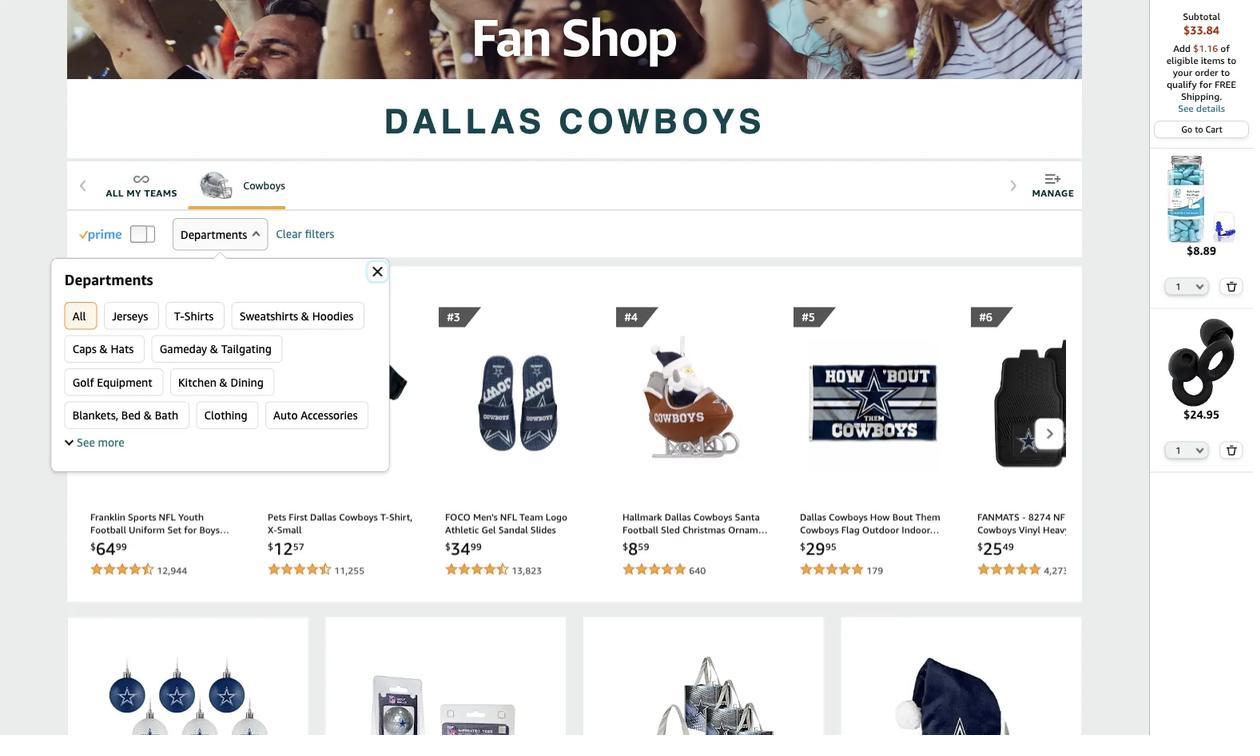 Task type: describe. For each thing, give the bounding box(es) containing it.
see details
[[1179, 103, 1225, 114]]

8
[[628, 538, 638, 558]]

1 for $24.95
[[1176, 445, 1181, 456]]

13,823 link
[[445, 563, 542, 577]]

179
[[864, 565, 884, 576]]

indoor…
[[902, 524, 940, 535]]

manage button
[[1032, 161, 1082, 209]]

$ for 12
[[268, 541, 273, 552]]

sled
[[661, 524, 680, 535]]

$ for 64
[[90, 541, 96, 552]]

equipment
[[97, 376, 152, 389]]

dallas cowboys how bout them cowboys flag outdoor indoor…
[[800, 511, 941, 535]]

filters
[[305, 227, 334, 241]]

dallas inside pets first dallas cowboys t-shirt, x-small
[[310, 511, 337, 523]]

close image
[[373, 267, 383, 276]]

football for 8
[[623, 524, 659, 535]]

$ for 29
[[800, 541, 806, 552]]

tailgating
[[221, 342, 272, 356]]

$ 12 57
[[268, 538, 304, 558]]

t- inside button
[[174, 309, 184, 322]]

cowboys button
[[188, 161, 297, 209]]

shirts
[[184, 309, 214, 322]]

for inside the of eligible items to your order to qualify for free shipping.
[[1200, 79, 1213, 90]]

top
[[90, 279, 118, 298]]

auto accessories button
[[265, 402, 369, 429]]

manage
[[1032, 187, 1074, 198]]

among
[[174, 279, 226, 298]]

subtotal
[[1183, 10, 1221, 22]]

team golf nfl logo imprinted gol... image
[[356, 656, 536, 736]]

clear filters
[[276, 227, 334, 241]]

0 horizontal spatial departments
[[64, 271, 153, 288]]

eligible
[[1167, 55, 1199, 66]]

$ for 8
[[623, 541, 628, 552]]

uniform
[[129, 524, 165, 535]]

dallas cowboys
[[384, 102, 766, 141]]

#3
[[447, 310, 460, 324]]

99 for 34
[[471, 541, 482, 552]]

departments inside dropdown button
[[181, 228, 247, 241]]

& for kitchen
[[219, 376, 228, 389]]

29
[[806, 538, 826, 558]]

99 for 64
[[116, 541, 127, 552]]

caps
[[72, 342, 97, 356]]

go to cart
[[1182, 124, 1223, 135]]

hallmark dallas cowboys santa football sled christmas ornament, nfl tree decoration and sports fan gift image
[[628, 336, 763, 470]]

kitchen & dining button
[[170, 368, 275, 396]]

cart
[[1206, 124, 1223, 135]]

foco men's nfl team logo athletic gel sandal slides image
[[451, 336, 585, 470]]

all my teams button
[[98, 161, 185, 209]]

gameday & tailgating
[[160, 342, 275, 356]]

logo
[[546, 511, 568, 523]]

golf equipment button
[[64, 368, 163, 396]]

loop quiet ear plugs for noise reduction &ndash; super soft, reusable hearing protection in flexible silicone for sleep, noise sensitivity - 8 ear tips in xs/s/m/l &ndash; 26db &amp; nrr 14 noise cancelling &ndash; black image
[[1158, 319, 1246, 406]]

179 link
[[800, 563, 884, 577]]

departments button
[[173, 218, 268, 250]]

640
[[687, 565, 706, 576]]

bed
[[121, 409, 141, 422]]

$33.84
[[1184, 24, 1220, 37]]

& for gameday
[[210, 342, 218, 356]]

34
[[451, 538, 471, 558]]

them
[[916, 511, 941, 523]]

dallas inside hallmark dallas cowboys santa football sled christmas ornam…
[[665, 511, 691, 523]]

add $1.16
[[1174, 43, 1221, 54]]

see more button
[[64, 436, 124, 449]]

#4
[[625, 310, 638, 324]]

$ for 25
[[978, 541, 983, 552]]

see for see details
[[1179, 103, 1194, 114]]

youth
[[178, 511, 204, 523]]

go to cart link
[[1155, 122, 1249, 138]]

kitchen
[[178, 376, 217, 389]]

$8.89
[[1187, 244, 1217, 257]]

car…
[[1096, 524, 1120, 535]]

football for 64
[[90, 524, 126, 535]]

kitchen & dining
[[178, 376, 267, 389]]

teams
[[144, 187, 177, 198]]

flag
[[842, 524, 860, 535]]

dallas inside dallas cowboys how bout them cowboys flag outdoor indoor…
[[800, 511, 827, 523]]

small
[[277, 524, 302, 535]]

your
[[1173, 67, 1193, 78]]

59
[[638, 541, 650, 552]]

49
[[1003, 541, 1014, 552]]

& for caps
[[100, 342, 108, 356]]

cowboys inside button
[[243, 179, 285, 192]]

fans
[[352, 279, 386, 298]]

hats
[[111, 342, 134, 356]]

11,255
[[332, 565, 365, 576]]

1 vertical spatial to
[[1221, 67, 1231, 78]]

athletic
[[445, 524, 479, 535]]

t- inside pets first dallas cowboys t-shirt, x-small
[[380, 511, 389, 523]]

foco santa hat – represent the n... image
[[872, 656, 1052, 736]]

slides
[[531, 524, 556, 535]]

$ 8 59
[[623, 538, 650, 558]]

#6
[[980, 310, 993, 324]]

add
[[1174, 43, 1191, 54]]

items
[[1201, 55, 1225, 66]]

1 for $8.89
[[1176, 282, 1181, 292]]



Task type: locate. For each thing, give the bounding box(es) containing it.
football inside hallmark dallas cowboys santa football sled christmas ornam…
[[623, 524, 659, 535]]

99 inside the $ 34 99
[[471, 541, 482, 552]]

jerseys
[[112, 309, 151, 322]]

$ left 49
[[978, 541, 983, 552]]

nfl for 64
[[159, 511, 176, 523]]

cowboys inside fanmats - 8274 nfl dallas cowboys vinyl heavy duty car…
[[978, 524, 1017, 535]]

nfl inside the franklin sports nfl youth football uniform set for boys…
[[159, 511, 176, 523]]

fanmats - 8274 nfl dallas cowboys vinyl heavy duty car mat,set of two, 18"x27" image
[[983, 336, 1118, 470]]

free
[[1215, 79, 1237, 90]]

list
[[83, 306, 1254, 593]]

recommended asin carousel element
[[83, 306, 1254, 593]]

$ inside the $ 25 49
[[978, 541, 983, 552]]

of eligible items to your order to qualify for free shipping.
[[1167, 43, 1237, 102]]

foco men's nfl team logo athletic gel sandal slides
[[445, 511, 568, 535]]

nfl inside fanmats - 8274 nfl dallas cowboys vinyl heavy duty car…
[[1054, 511, 1071, 523]]

99 up 12,944 link
[[116, 541, 127, 552]]

fanmats
[[978, 511, 1020, 523]]

men's
[[473, 511, 498, 523]]

4 $ from the left
[[623, 541, 628, 552]]

franklin sports nfl youth football uniform set for boys…
[[90, 511, 229, 535]]

team
[[520, 511, 543, 523]]

None submit
[[1221, 279, 1243, 295], [1221, 442, 1243, 458], [1221, 279, 1243, 295], [1221, 442, 1243, 458]]

1 horizontal spatial t-
[[380, 511, 389, 523]]

sweatshirts & hoodies
[[240, 309, 357, 322]]

hallmark
[[623, 511, 662, 523]]

4,273 link
[[978, 563, 1069, 577]]

all
[[72, 309, 89, 322]]

cowboys inside pets first dallas cowboys t-shirt, x-small
[[339, 511, 378, 523]]

0 vertical spatial departments
[[181, 228, 247, 241]]

1 horizontal spatial for
[[1200, 79, 1213, 90]]

#1
[[92, 310, 105, 324]]

3 $ from the left
[[445, 541, 451, 552]]

sweatshirts & hoodies button
[[232, 302, 365, 330]]

25
[[983, 538, 1003, 558]]

my
[[126, 187, 141, 198]]

see details link
[[1158, 102, 1246, 114]]

$ inside $ 8 59
[[623, 541, 628, 552]]

$ down franklin
[[90, 541, 96, 552]]

640 link
[[623, 563, 706, 577]]

0 horizontal spatial see
[[77, 436, 95, 449]]

0 horizontal spatial football
[[90, 524, 126, 535]]

1 horizontal spatial 99
[[471, 541, 482, 552]]

accessories
[[301, 409, 358, 422]]

departments down dallas cowboys "image"
[[181, 228, 247, 241]]

for
[[1200, 79, 1213, 90], [184, 524, 197, 535]]

2 $ from the left
[[268, 541, 273, 552]]

95
[[826, 541, 837, 552]]

heavy
[[1043, 524, 1070, 535]]

nfl up set
[[159, 511, 176, 523]]

see left previous page icon
[[77, 436, 95, 449]]

$ inside $ 64 99
[[90, 541, 96, 552]]

set
[[167, 524, 182, 535]]

dallas cowboys how bout them cowboys flag outdoor indoor 3x5 foot banner image
[[806, 336, 940, 470]]

0 horizontal spatial 99
[[116, 541, 127, 552]]

t-shirts
[[174, 309, 217, 322]]

delete image
[[1226, 282, 1238, 292]]

0 horizontal spatial t-
[[174, 309, 184, 322]]

1 nfl from the left
[[159, 511, 176, 523]]

nfl inside the foco men's nfl team logo athletic gel sandal slides
[[500, 511, 517, 523]]

12
[[273, 538, 293, 558]]

cowboys inside hallmark dallas cowboys santa football sled christmas ornam…
[[694, 511, 733, 523]]

& for sweatshirts
[[301, 309, 309, 322]]

1
[[1176, 282, 1181, 292], [1176, 445, 1181, 456]]

vinyl
[[1019, 524, 1041, 535]]

more
[[98, 436, 124, 449]]

football down hallmark
[[623, 524, 659, 535]]

for inside the franklin sports nfl youth football uniform set for boys…
[[184, 524, 197, 535]]

pets first dallas cowboys t-shirt, x-small image
[[273, 336, 408, 470]]

11,255 link
[[268, 563, 365, 577]]

franklin sports nfl youth football uniform set for boys & girls - includes helmet, jersey & pants with chinstrap + numbers image
[[96, 336, 230, 470]]

for down order
[[1200, 79, 1213, 90]]

next page image
[[1046, 428, 1055, 440]]

blankets, bed & bath
[[72, 409, 181, 422]]

12,944 link
[[90, 563, 187, 577]]

extender expand image
[[65, 437, 74, 446]]

see down shipping.
[[1179, 103, 1194, 114]]

football inside the franklin sports nfl youth football uniform set for boys…
[[90, 524, 126, 535]]

lysian ultra soft foam earplugs sleep, 38db snr 31db nrr sound blocking noise cancelling ear plugs for sleeping, travel, shooting and working -60 pairs pack (lake blue) image
[[1158, 155, 1246, 243]]

& left hoodies
[[301, 309, 309, 322]]

dallas cowboys image
[[200, 169, 232, 201]]

3 nfl from the left
[[1054, 511, 1071, 523]]

0 horizontal spatial for
[[184, 524, 197, 535]]

t- up gameday
[[174, 309, 184, 322]]

$ inside the $ 34 99
[[445, 541, 451, 552]]

4,273
[[1042, 565, 1069, 576]]

foco nfl team logo 12-pack ball ... image
[[98, 657, 278, 736]]

delete image
[[1226, 445, 1238, 456]]

gameday & tailgating button
[[152, 335, 283, 363]]

$ left 59
[[623, 541, 628, 552]]

-
[[1022, 511, 1026, 523]]

list containing 64
[[83, 306, 1254, 593]]

0 vertical spatial see
[[1179, 103, 1194, 114]]

auto accessories
[[273, 409, 361, 422]]

sports
[[128, 511, 156, 523]]

to right go
[[1195, 124, 1204, 135]]

$ inside $ 29 95
[[800, 541, 806, 552]]

dropdown image
[[1196, 447, 1204, 454]]

1 vertical spatial 1
[[1176, 445, 1181, 456]]

departments
[[181, 228, 247, 241], [64, 271, 153, 288]]

nfl up sandal
[[500, 511, 517, 523]]

$
[[90, 541, 96, 552], [268, 541, 273, 552], [445, 541, 451, 552], [623, 541, 628, 552], [800, 541, 806, 552], [978, 541, 983, 552]]

& inside button
[[100, 342, 108, 356]]

$ inside $ 12 57
[[268, 541, 273, 552]]

sellers
[[122, 279, 170, 298]]

jerseys button
[[104, 302, 159, 330]]

previous page image
[[95, 428, 104, 440]]

1 1 from the top
[[1176, 282, 1181, 292]]

2 nfl from the left
[[500, 511, 517, 523]]

99 inside $ 64 99
[[116, 541, 127, 552]]

6 $ from the left
[[978, 541, 983, 552]]

1 vertical spatial departments
[[64, 271, 153, 288]]

bout
[[893, 511, 913, 523]]

1 left dropdown icon
[[1176, 282, 1181, 292]]

t-
[[174, 309, 184, 322], [380, 511, 389, 523]]

0 vertical spatial t-
[[174, 309, 184, 322]]

amazon fanshop image
[[67, 0, 1082, 79]]

1 horizontal spatial departments
[[181, 228, 247, 241]]

bath
[[155, 409, 178, 422]]

see for see more
[[77, 436, 95, 449]]

nfl for 34
[[500, 511, 517, 523]]

1 football from the left
[[90, 524, 126, 535]]

all my teams
[[106, 187, 177, 198]]

x-
[[268, 524, 277, 535]]

5 $ from the left
[[800, 541, 806, 552]]

caps & hats button
[[64, 335, 145, 363]]

to up free
[[1221, 67, 1231, 78]]

gel
[[482, 524, 496, 535]]

1 99 from the left
[[116, 541, 127, 552]]

$ down the x-
[[268, 541, 273, 552]]

2 1 from the top
[[1176, 445, 1181, 456]]

0 vertical spatial to
[[1228, 55, 1237, 66]]

all button
[[64, 302, 97, 330]]

departments up #1 at the left top
[[64, 271, 153, 288]]

prime image
[[79, 229, 122, 241]]

t-shirts button
[[166, 302, 225, 330]]

1 horizontal spatial football
[[623, 524, 659, 535]]

& left dining
[[219, 376, 228, 389]]

caps & hats
[[72, 342, 137, 356]]

0 vertical spatial 1
[[1176, 282, 1181, 292]]

1 horizontal spatial nfl
[[500, 511, 517, 523]]

ornam…
[[728, 524, 768, 535]]

sweatshirts
[[240, 309, 298, 322]]

1 vertical spatial for
[[184, 524, 197, 535]]

nfl up heavy
[[1054, 511, 1071, 523]]

2 football from the left
[[623, 524, 659, 535]]

outdoor
[[863, 524, 900, 535]]

clear filters button
[[276, 219, 342, 249]]

$ 29 95
[[800, 538, 837, 558]]

$ 25 49
[[978, 538, 1014, 558]]

golf
[[72, 376, 94, 389]]

how
[[870, 511, 890, 523]]

blankets, bed & bath button
[[64, 402, 189, 429]]

& right 'bed'
[[144, 409, 152, 422]]

1 left dropdown image
[[1176, 445, 1181, 456]]

$ 64 99
[[90, 538, 127, 558]]

t- left foco
[[380, 511, 389, 523]]

$ for 34
[[445, 541, 451, 552]]

1 vertical spatial see
[[77, 436, 95, 449]]

of
[[1221, 43, 1230, 54]]

1 $ from the left
[[90, 541, 96, 552]]

see
[[1179, 103, 1194, 114], [77, 436, 95, 449]]

first
[[289, 511, 308, 523]]

gameday
[[160, 342, 207, 356]]

& left hats
[[100, 342, 108, 356]]

1 vertical spatial t-
[[380, 511, 389, 523]]

99 down gel
[[471, 541, 482, 552]]

0 vertical spatial for
[[1200, 79, 1213, 90]]

57
[[293, 541, 304, 552]]

2 horizontal spatial nfl
[[1054, 511, 1071, 523]]

foco
[[445, 511, 471, 523]]

shirt,
[[389, 511, 413, 523]]

details
[[1197, 103, 1225, 114]]

pets first dallas cowboys t-shirt, x-small
[[268, 511, 413, 535]]

dallas inside fanmats - 8274 nfl dallas cowboys vinyl heavy duty car…
[[1073, 511, 1100, 523]]

dropdown image
[[1196, 284, 1204, 290]]

clear
[[276, 227, 302, 241]]

go
[[1182, 124, 1193, 135]]

$ 34 99
[[445, 538, 482, 558]]

christmas
[[683, 524, 726, 535]]

0 horizontal spatial nfl
[[159, 511, 176, 523]]

dining
[[231, 376, 264, 389]]

2 99 from the left
[[471, 541, 482, 552]]

dallas
[[384, 102, 545, 141], [231, 279, 277, 298], [310, 511, 337, 523], [665, 511, 691, 523], [800, 511, 827, 523], [1073, 511, 1100, 523]]

for down youth
[[184, 524, 197, 535]]

foco nfl team logo reusable groc... image
[[614, 656, 794, 736]]

franklin
[[90, 511, 125, 523]]

$ left 95
[[800, 541, 806, 552]]

hallmark dallas cowboys santa football sled christmas ornam…
[[623, 511, 768, 535]]

sandal
[[499, 524, 528, 535]]

& right gameday
[[210, 342, 218, 356]]

1 horizontal spatial see
[[1179, 103, 1194, 114]]

to down of
[[1228, 55, 1237, 66]]

football down franklin
[[90, 524, 126, 535]]

2 vertical spatial to
[[1195, 124, 1204, 135]]

$ down athletic
[[445, 541, 451, 552]]

fanmats - 8274 nfl dallas cowboys vinyl heavy duty car…
[[978, 511, 1120, 535]]



Task type: vqa. For each thing, say whether or not it's contained in the screenshot.


